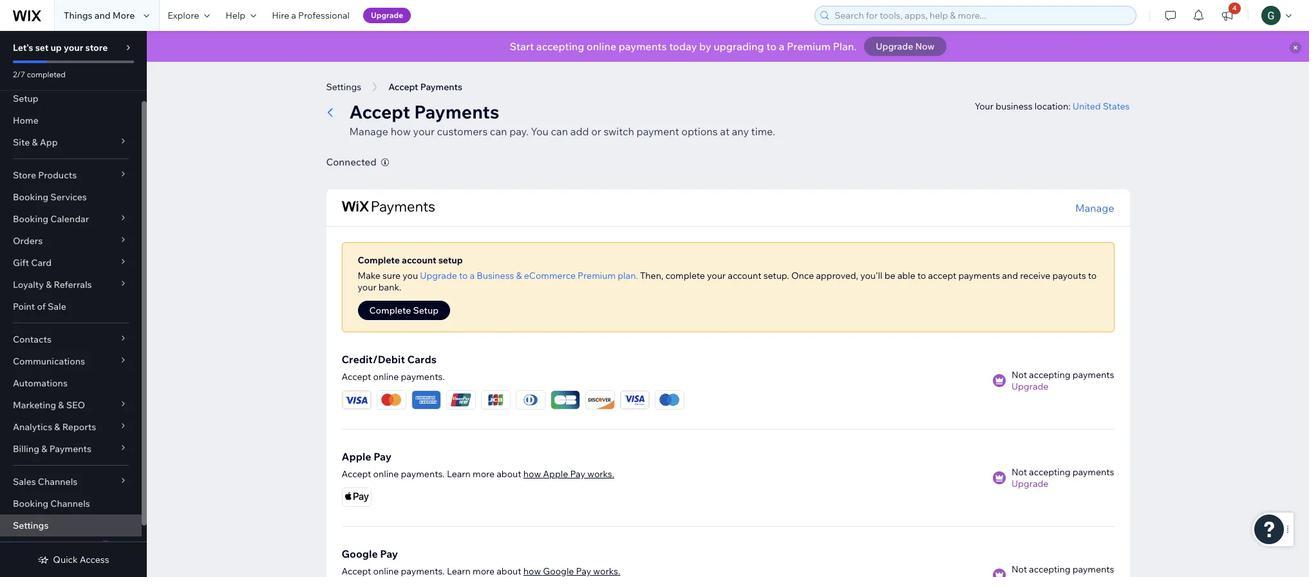 Task type: vqa. For each thing, say whether or not it's contained in the screenshot.
rightmost and
yes



Task type: locate. For each thing, give the bounding box(es) containing it.
how inside accept payments manage how your customers can pay. you can add or switch payment options at any time.
[[391, 125, 411, 138]]

can right you
[[551, 125, 568, 138]]

1 booking from the top
[[13, 191, 48, 203]]

how right about
[[523, 468, 541, 480]]

1 vertical spatial accept
[[342, 371, 371, 383]]

start accepting online payments today by upgrading to a premium plan. alert
[[147, 31, 1309, 62]]

complete setup
[[369, 305, 439, 316]]

business
[[477, 270, 514, 281]]

then,
[[640, 270, 663, 281]]

mastercard image
[[377, 391, 405, 409]]

& for reports
[[54, 421, 60, 433]]

to right 'able'
[[918, 270, 926, 281]]

chinaunionpay image
[[447, 391, 475, 409]]

payments inside dropdown button
[[49, 443, 91, 455]]

& for app
[[32, 137, 38, 148]]

google
[[342, 547, 378, 560]]

services
[[50, 191, 87, 203]]

complete
[[665, 270, 705, 281]]

electron image
[[620, 391, 649, 409]]

time.
[[751, 125, 775, 138]]

0 vertical spatial premium
[[787, 40, 831, 53]]

accept inside apple pay accept online payments. learn more about how apple pay works.
[[342, 468, 371, 480]]

3 booking from the top
[[13, 498, 48, 509]]

1 horizontal spatial account
[[728, 270, 762, 281]]

how
[[391, 125, 411, 138], [523, 468, 541, 480]]

0 vertical spatial manage
[[349, 125, 388, 138]]

2 upgrade link from the top
[[1012, 478, 1114, 489]]

a left business
[[470, 270, 475, 281]]

loyalty & referrals button
[[0, 274, 142, 296]]

0 horizontal spatial premium
[[578, 270, 616, 281]]

not accepting payments upgrade
[[1012, 369, 1114, 392], [1012, 466, 1114, 489]]

apple up apple pay image
[[342, 450, 371, 463]]

booking down store
[[13, 191, 48, 203]]

2 not accepting payments upgrade from the top
[[1012, 466, 1114, 489]]

1 vertical spatial payments.
[[401, 468, 445, 480]]

account
[[402, 254, 436, 266], [728, 270, 762, 281]]

1 horizontal spatial how
[[523, 468, 541, 480]]

1 not from the top
[[1012, 369, 1027, 381]]

pay right google
[[380, 547, 398, 560]]

1 upgrade link from the top
[[1012, 381, 1114, 392]]

booking for booking calendar
[[13, 213, 48, 225]]

2 vertical spatial booking
[[13, 498, 48, 509]]

channels
[[38, 476, 77, 487], [50, 498, 90, 509]]

payments down analytics & reports popup button
[[49, 443, 91, 455]]

payments. down 'cards'
[[401, 371, 445, 383]]

works.
[[587, 468, 614, 480]]

0 horizontal spatial a
[[291, 10, 296, 21]]

setup up the home
[[13, 93, 38, 104]]

1 not accepting payments upgrade from the top
[[1012, 369, 1114, 392]]

sales channels
[[13, 476, 77, 487]]

site & app
[[13, 137, 58, 148]]

payments inside alert
[[619, 40, 667, 53]]

ecommerce
[[524, 270, 576, 281]]

billing
[[13, 443, 39, 455]]

app
[[40, 137, 58, 148]]

upgrade
[[371, 10, 403, 20], [876, 41, 913, 52], [420, 270, 457, 281], [1012, 381, 1049, 392], [1012, 478, 1049, 489]]

maestro image
[[655, 391, 684, 409]]

premium
[[787, 40, 831, 53], [578, 270, 616, 281]]

0 vertical spatial booking
[[13, 191, 48, 203]]

not for cards
[[1012, 369, 1027, 381]]

1 vertical spatial pay
[[570, 468, 585, 480]]

0 horizontal spatial manage
[[349, 125, 388, 138]]

booking inside dropdown button
[[13, 213, 48, 225]]

cards
[[407, 353, 437, 366]]

card
[[31, 257, 52, 269]]

1 horizontal spatial premium
[[787, 40, 831, 53]]

0 vertical spatial pay
[[374, 450, 392, 463]]

& right site
[[32, 137, 38, 148]]

up
[[51, 42, 62, 53]]

2 horizontal spatial a
[[779, 40, 785, 53]]

payments up customers
[[414, 100, 499, 123]]

accept inside credit/debit cards accept online payments.
[[342, 371, 371, 383]]

apple pay accept online payments. learn more about how apple pay works.
[[342, 450, 614, 480]]

how inside apple pay accept online payments. learn more about how apple pay works.
[[523, 468, 541, 480]]

setup inside button
[[413, 305, 439, 316]]

start accepting online payments today by upgrading to a premium plan.
[[510, 40, 857, 53]]

0 horizontal spatial payments
[[49, 443, 91, 455]]

payments. left learn on the bottom left of the page
[[401, 468, 445, 480]]

1 vertical spatial account
[[728, 270, 762, 281]]

0 horizontal spatial setup
[[13, 93, 38, 104]]

point
[[13, 301, 35, 312]]

plan.
[[833, 40, 857, 53]]

1 vertical spatial not
[[1012, 466, 1027, 478]]

credit/debit cards accept online payments.
[[342, 353, 445, 383]]

1 vertical spatial booking
[[13, 213, 48, 225]]

orders button
[[0, 230, 142, 252]]

contacts
[[13, 334, 52, 345]]

0 vertical spatial not
[[1012, 369, 1027, 381]]

payments. inside credit/debit cards accept online payments.
[[401, 371, 445, 383]]

automations
[[13, 377, 68, 389]]

2 vertical spatial accept
[[342, 468, 371, 480]]

1 horizontal spatial a
[[470, 270, 475, 281]]

pay down mastercard image
[[374, 450, 392, 463]]

complete up make
[[358, 254, 400, 266]]

2 vertical spatial online
[[373, 468, 399, 480]]

1 vertical spatial upgrade link
[[1012, 478, 1114, 489]]

apple left works.
[[543, 468, 568, 480]]

setup inside sidebar 'element'
[[13, 93, 38, 104]]

a right hire
[[291, 10, 296, 21]]

0 vertical spatial apple
[[342, 450, 371, 463]]

1 horizontal spatial payments
[[414, 100, 499, 123]]

2/7
[[13, 70, 25, 79]]

0 horizontal spatial can
[[490, 125, 507, 138]]

online inside apple pay accept online payments. learn more about how apple pay works.
[[373, 468, 399, 480]]

be
[[885, 270, 895, 281]]

1 vertical spatial a
[[779, 40, 785, 53]]

& for referrals
[[46, 279, 52, 290]]

at
[[720, 125, 730, 138]]

online for credit/debit cards
[[373, 371, 399, 383]]

1 vertical spatial and
[[1002, 270, 1018, 281]]

1 vertical spatial not accepting payments upgrade
[[1012, 466, 1114, 489]]

channels inside dropdown button
[[38, 476, 77, 487]]

your
[[64, 42, 83, 53], [413, 125, 435, 138], [707, 270, 726, 281], [358, 281, 377, 293]]

upgrade now
[[876, 41, 935, 52]]

& left reports
[[54, 421, 60, 433]]

premium for plan.
[[578, 270, 616, 281]]

&
[[32, 137, 38, 148], [516, 270, 522, 281], [46, 279, 52, 290], [58, 399, 64, 411], [54, 421, 60, 433], [41, 443, 47, 455]]

booking calendar
[[13, 213, 89, 225]]

cartesbancaires image
[[551, 391, 579, 409]]

premium inside alert
[[787, 40, 831, 53]]

1 horizontal spatial apple
[[543, 468, 568, 480]]

payments
[[619, 40, 667, 53], [959, 270, 1000, 281], [1073, 369, 1114, 381], [1073, 466, 1114, 478], [1073, 563, 1114, 575]]

0 vertical spatial complete
[[358, 254, 400, 266]]

to right upgrading
[[766, 40, 777, 53]]

a right upgrading
[[779, 40, 785, 53]]

1 horizontal spatial manage
[[1075, 201, 1114, 214]]

not
[[1012, 369, 1027, 381], [1012, 466, 1027, 478], [1012, 563, 1027, 575]]

reports
[[62, 421, 96, 433]]

manage inside accept payments manage how your customers can pay. you can add or switch payment options at any time.
[[349, 125, 388, 138]]

account up you
[[402, 254, 436, 266]]

upgrade link for pay
[[1012, 478, 1114, 489]]

1 vertical spatial how
[[523, 468, 541, 480]]

completed
[[27, 70, 66, 79]]

booking up orders on the top of the page
[[13, 213, 48, 225]]

settings inside "link"
[[13, 520, 49, 531]]

0 vertical spatial payments
[[414, 100, 499, 123]]

1 vertical spatial online
[[373, 371, 399, 383]]

booking down sales
[[13, 498, 48, 509]]

2 vertical spatial not
[[1012, 563, 1027, 575]]

orders
[[13, 235, 43, 247]]

payments inside then, complete your account setup. once approved, you'll be able to accept payments and receive payouts to your bank.
[[959, 270, 1000, 281]]

any
[[732, 125, 749, 138]]

1 vertical spatial setup
[[413, 305, 439, 316]]

2 vertical spatial pay
[[380, 547, 398, 560]]

complete down bank.
[[369, 305, 411, 316]]

0 horizontal spatial and
[[95, 10, 111, 21]]

& left seo
[[58, 399, 64, 411]]

site & app button
[[0, 131, 142, 153]]

payments. inside apple pay accept online payments. learn more about how apple pay works.
[[401, 468, 445, 480]]

1 horizontal spatial settings
[[326, 81, 361, 93]]

business
[[996, 100, 1033, 112]]

payments.
[[401, 371, 445, 383], [401, 468, 445, 480]]

0 vertical spatial how
[[391, 125, 411, 138]]

channels up booking channels
[[38, 476, 77, 487]]

account left setup.
[[728, 270, 762, 281]]

jcb image
[[481, 391, 510, 409]]

your right complete
[[707, 270, 726, 281]]

0 horizontal spatial how
[[391, 125, 411, 138]]

0 vertical spatial online
[[587, 40, 616, 53]]

0 vertical spatial setup
[[13, 93, 38, 104]]

products
[[38, 169, 77, 181]]

0 vertical spatial channels
[[38, 476, 77, 487]]

home
[[13, 115, 38, 126]]

1 vertical spatial premium
[[578, 270, 616, 281]]

calendar
[[50, 213, 89, 225]]

can left pay.
[[490, 125, 507, 138]]

accept up "visa" icon
[[342, 371, 371, 383]]

access
[[80, 554, 109, 565]]

0 vertical spatial a
[[291, 10, 296, 21]]

& inside "popup button"
[[46, 279, 52, 290]]

discover image
[[586, 391, 614, 409]]

not for pay
[[1012, 466, 1027, 478]]

1 horizontal spatial setup
[[413, 305, 439, 316]]

1 vertical spatial apple
[[543, 468, 568, 480]]

2 payments. from the top
[[401, 468, 445, 480]]

options
[[682, 125, 718, 138]]

0 vertical spatial settings
[[326, 81, 361, 93]]

billing & payments
[[13, 443, 91, 455]]

sales
[[13, 476, 36, 487]]

complete inside button
[[369, 305, 411, 316]]

0 horizontal spatial settings
[[13, 520, 49, 531]]

how left customers
[[391, 125, 411, 138]]

pay
[[374, 450, 392, 463], [570, 468, 585, 480], [380, 547, 398, 560]]

& right billing
[[41, 443, 47, 455]]

1 vertical spatial channels
[[50, 498, 90, 509]]

0 vertical spatial not accepting payments upgrade
[[1012, 369, 1114, 392]]

your right up
[[64, 42, 83, 53]]

1 vertical spatial complete
[[369, 305, 411, 316]]

google pay
[[342, 547, 398, 560]]

2 booking from the top
[[13, 213, 48, 225]]

accept up apple pay image
[[342, 468, 371, 480]]

channels up settings "link"
[[50, 498, 90, 509]]

store products
[[13, 169, 77, 181]]

1 payments. from the top
[[401, 371, 445, 383]]

make sure you upgrade to a business & ecommerce premium plan.
[[358, 270, 638, 281]]

upgrade link for cards
[[1012, 381, 1114, 392]]

settings inside button
[[326, 81, 361, 93]]

states
[[1103, 100, 1130, 112]]

your left customers
[[413, 125, 435, 138]]

0 vertical spatial account
[[402, 254, 436, 266]]

1 horizontal spatial can
[[551, 125, 568, 138]]

analytics & reports
[[13, 421, 96, 433]]

billing & payments button
[[0, 438, 142, 460]]

accepting
[[536, 40, 584, 53], [1029, 369, 1071, 381], [1029, 466, 1071, 478], [1029, 563, 1071, 575]]

0 horizontal spatial apple
[[342, 450, 371, 463]]

you'll
[[860, 270, 883, 281]]

a inside alert
[[779, 40, 785, 53]]

0 vertical spatial and
[[95, 10, 111, 21]]

payments inside accept payments manage how your customers can pay. you can add or switch payment options at any time.
[[414, 100, 499, 123]]

1 vertical spatial payments
[[49, 443, 91, 455]]

0 vertical spatial accept
[[349, 100, 410, 123]]

manage
[[349, 125, 388, 138], [1075, 201, 1114, 214]]

switch
[[604, 125, 634, 138]]

3 not from the top
[[1012, 563, 1027, 575]]

payments. for credit/debit cards
[[401, 371, 445, 383]]

online inside credit/debit cards accept online payments.
[[373, 371, 399, 383]]

and left "more"
[[95, 10, 111, 21]]

quick access
[[53, 554, 109, 565]]

setup down you
[[413, 305, 439, 316]]

2 not from the top
[[1012, 466, 1027, 478]]

and left receive at the top right of page
[[1002, 270, 1018, 281]]

1 vertical spatial settings
[[13, 520, 49, 531]]

pay left works.
[[570, 468, 585, 480]]

not accepting payments
[[1012, 563, 1114, 575]]

accept down settings button
[[349, 100, 410, 123]]

setup
[[13, 93, 38, 104], [413, 305, 439, 316]]

1 vertical spatial manage
[[1075, 201, 1114, 214]]

settings for settings button
[[326, 81, 361, 93]]

0 vertical spatial payments.
[[401, 371, 445, 383]]

0 vertical spatial upgrade link
[[1012, 381, 1114, 392]]

2 vertical spatial a
[[470, 270, 475, 281]]

1 horizontal spatial and
[[1002, 270, 1018, 281]]

complete for complete setup
[[369, 305, 411, 316]]

hire a professional link
[[264, 0, 357, 31]]

& right loyalty
[[46, 279, 52, 290]]



Task type: describe. For each thing, give the bounding box(es) containing it.
payment
[[637, 125, 679, 138]]

bank.
[[379, 281, 401, 293]]

hire
[[272, 10, 289, 21]]

1 can from the left
[[490, 125, 507, 138]]

seo
[[66, 399, 85, 411]]

automations link
[[0, 372, 142, 394]]

analytics
[[13, 421, 52, 433]]

& right business
[[516, 270, 522, 281]]

setup
[[438, 254, 463, 266]]

store
[[85, 42, 108, 53]]

receive
[[1020, 270, 1051, 281]]

quick
[[53, 554, 78, 565]]

booking for booking channels
[[13, 498, 48, 509]]

then, complete your account setup. once approved, you'll be able to accept payments and receive payouts to your bank.
[[358, 270, 1097, 293]]

settings button
[[320, 77, 368, 97]]

upgrade to a business & ecommerce premium plan. link
[[420, 270, 638, 281]]

gift card
[[13, 257, 52, 269]]

store products button
[[0, 164, 142, 186]]

united
[[1073, 100, 1101, 112]]

pay for google pay
[[380, 547, 398, 560]]

your left bank.
[[358, 281, 377, 293]]

premium for plan.
[[787, 40, 831, 53]]

diners image
[[516, 391, 544, 409]]

4 button
[[1213, 0, 1242, 31]]

manage button
[[1075, 200, 1114, 215]]

visa image
[[342, 391, 371, 409]]

4
[[1233, 4, 1237, 12]]

you
[[531, 125, 549, 138]]

about
[[497, 468, 521, 480]]

your inside accept payments manage how your customers can pay. you can add or switch payment options at any time.
[[413, 125, 435, 138]]

united states button
[[1073, 100, 1130, 112]]

accept payments manage how your customers can pay. you can add or switch payment options at any time.
[[349, 100, 775, 138]]

payments. for apple pay
[[401, 468, 445, 480]]

& for seo
[[58, 399, 64, 411]]

booking channels
[[13, 498, 90, 509]]

or
[[591, 125, 601, 138]]

analytics & reports button
[[0, 416, 142, 438]]

marketing
[[13, 399, 56, 411]]

your business location: united states
[[975, 100, 1130, 112]]

referrals
[[54, 279, 92, 290]]

to right payouts
[[1088, 270, 1097, 281]]

Search for tools, apps, help & more... field
[[831, 6, 1132, 24]]

2 can from the left
[[551, 125, 568, 138]]

channels for booking channels
[[50, 498, 90, 509]]

upgrading
[[714, 40, 764, 53]]

accept for credit/debit
[[342, 371, 371, 383]]

to inside alert
[[766, 40, 777, 53]]

sidebar element
[[0, 31, 147, 577]]

loyalty & referrals
[[13, 279, 92, 290]]

your inside sidebar 'element'
[[64, 42, 83, 53]]

booking calendar button
[[0, 208, 142, 230]]

accepting inside alert
[[536, 40, 584, 53]]

start
[[510, 40, 534, 53]]

let's
[[13, 42, 33, 53]]

let's set up your store
[[13, 42, 108, 53]]

booking for booking services
[[13, 191, 48, 203]]

point of sale link
[[0, 296, 142, 317]]

approved,
[[816, 270, 858, 281]]

help
[[226, 10, 245, 21]]

not accepting payments upgrade for cards
[[1012, 369, 1114, 392]]

plan.
[[618, 270, 638, 281]]

2/7 completed
[[13, 70, 66, 79]]

contacts button
[[0, 328, 142, 350]]

upgrade now button
[[864, 37, 946, 56]]

accept for apple
[[342, 468, 371, 480]]

communications
[[13, 355, 85, 367]]

sales channels button
[[0, 471, 142, 493]]

setup link
[[0, 88, 142, 109]]

& for payments
[[41, 443, 47, 455]]

online inside alert
[[587, 40, 616, 53]]

booking channels link
[[0, 493, 142, 515]]

marketing & seo button
[[0, 394, 142, 416]]

quick access button
[[38, 554, 109, 565]]

more
[[473, 468, 495, 480]]

accept inside accept payments manage how your customers can pay. you can add or switch payment options at any time.
[[349, 100, 410, 123]]

apple pay image
[[342, 488, 371, 506]]

settings for settings "link"
[[13, 520, 49, 531]]

upgrade inside button
[[876, 41, 913, 52]]

and inside then, complete your account setup. once approved, you'll be able to accept payments and receive payouts to your bank.
[[1002, 270, 1018, 281]]

add
[[570, 125, 589, 138]]

learn
[[447, 468, 471, 480]]

booking services
[[13, 191, 87, 203]]

more
[[113, 10, 135, 21]]

hire a professional
[[272, 10, 350, 21]]

settings link
[[0, 515, 142, 536]]

channels for sales channels
[[38, 476, 77, 487]]

explore
[[168, 10, 199, 21]]

today
[[669, 40, 697, 53]]

complete account setup
[[358, 254, 463, 266]]

complete for complete account setup
[[358, 254, 400, 266]]

account inside then, complete your account setup. once approved, you'll be able to accept payments and receive payouts to your bank.
[[728, 270, 762, 281]]

marketing & seo
[[13, 399, 85, 411]]

location:
[[1035, 100, 1071, 112]]

online for apple pay
[[373, 468, 399, 480]]

upgrade inside button
[[371, 10, 403, 20]]

not accepting payments upgrade for pay
[[1012, 466, 1114, 489]]

of
[[37, 301, 46, 312]]

professional
[[298, 10, 350, 21]]

able
[[897, 270, 915, 281]]

0 horizontal spatial account
[[402, 254, 436, 266]]

your
[[975, 100, 994, 112]]

gift card button
[[0, 252, 142, 274]]

pay for apple pay accept online payments. learn more about how apple pay works.
[[374, 450, 392, 463]]

to down setup
[[459, 270, 468, 281]]

things and more
[[64, 10, 135, 21]]

make
[[358, 270, 380, 281]]

help button
[[218, 0, 264, 31]]

by
[[699, 40, 711, 53]]

communications button
[[0, 350, 142, 372]]

upgrade button
[[363, 8, 411, 23]]

amex image
[[412, 391, 440, 409]]

once
[[791, 270, 814, 281]]



